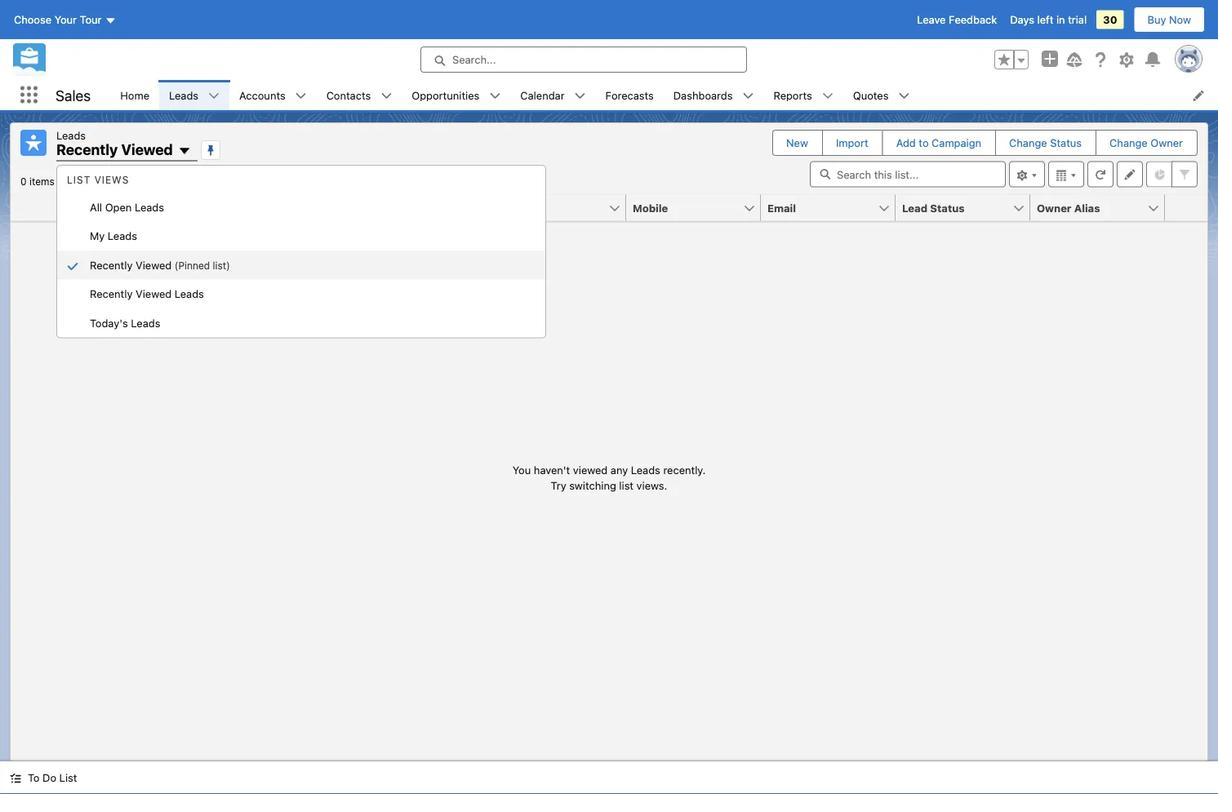 Task type: locate. For each thing, give the bounding box(es) containing it.
now
[[1170, 13, 1192, 26]]

0 vertical spatial status
[[1051, 137, 1082, 149]]

import
[[836, 137, 869, 149]]

leads list item
[[159, 80, 230, 110]]

viewed
[[121, 141, 173, 158], [136, 259, 172, 271], [136, 288, 172, 300]]

2 change from the left
[[1110, 137, 1148, 149]]

change inside button
[[1010, 137, 1048, 149]]

status
[[1051, 137, 1082, 149], [931, 202, 965, 214]]

email
[[768, 202, 796, 214]]

new
[[786, 137, 808, 149]]

reports list item
[[764, 80, 843, 110]]

text default image for dashboards
[[743, 90, 754, 102]]

1 vertical spatial status
[[931, 202, 965, 214]]

recently up "updated"
[[56, 141, 118, 158]]

1 text default image from the left
[[208, 90, 220, 102]]

text default image down search... button
[[575, 90, 586, 102]]

home
[[120, 89, 149, 101]]

a
[[107, 176, 113, 187]]

calendar link
[[511, 80, 575, 110]]

today's leads
[[90, 317, 160, 329]]

0 vertical spatial viewed
[[121, 141, 173, 158]]

switching
[[570, 480, 616, 492]]

3 text default image from the left
[[743, 90, 754, 102]]

viewed for recently viewed leads
[[136, 288, 172, 300]]

action image
[[1165, 195, 1208, 221]]

choose your tour
[[14, 13, 102, 26]]

text default image right accounts at the left top of page
[[295, 90, 307, 102]]

None search field
[[810, 161, 1006, 187]]

accounts
[[239, 89, 286, 101]]

recently for recently viewed
[[56, 141, 118, 158]]

lead
[[902, 202, 928, 214]]

status right lead
[[931, 202, 965, 214]]

change for change owner
[[1110, 137, 1148, 149]]

left
[[1038, 13, 1054, 26]]

forecasts link
[[596, 80, 664, 110]]

list
[[67, 174, 91, 186], [59, 772, 77, 784]]

lead status
[[902, 202, 965, 214]]

owner left alias
[[1037, 202, 1072, 214]]

1 change from the left
[[1010, 137, 1048, 149]]

0 vertical spatial owner
[[1151, 137, 1183, 149]]

leave feedback
[[917, 13, 997, 26]]

text default image inside to do list button
[[10, 773, 21, 784]]

text default image for leads
[[208, 90, 220, 102]]

2 vertical spatial viewed
[[136, 288, 172, 300]]

mobile button
[[626, 195, 743, 221]]

my leads link
[[57, 222, 546, 251]]

text default image inside "opportunities" list item
[[489, 90, 501, 102]]

in
[[1057, 13, 1065, 26]]

text default image inside accounts list item
[[295, 90, 307, 102]]

leads
[[169, 89, 199, 101], [56, 129, 86, 141], [135, 201, 164, 213], [108, 230, 137, 242], [175, 288, 204, 300], [131, 317, 160, 329], [631, 464, 661, 476]]

leads up views.
[[631, 464, 661, 476]]

text default image right reports
[[822, 90, 834, 102]]

leads right home
[[169, 89, 199, 101]]

text default image for quotes
[[899, 90, 910, 102]]

2 vertical spatial recently
[[90, 288, 133, 300]]

1 horizontal spatial status
[[1051, 137, 1082, 149]]

action element
[[1165, 195, 1208, 222]]

change up owner alias element
[[1110, 137, 1148, 149]]

quotes
[[853, 89, 889, 101]]

opportunities list item
[[402, 80, 511, 110]]

leads right my
[[108, 230, 137, 242]]

list right •
[[67, 174, 91, 186]]

owner
[[1151, 137, 1183, 149], [1037, 202, 1072, 214]]

text default image right the quotes
[[899, 90, 910, 102]]

text default image right contacts
[[381, 90, 392, 102]]

lead status button
[[896, 195, 1013, 221]]

change
[[1010, 137, 1048, 149], [1110, 137, 1148, 149]]

1 horizontal spatial owner
[[1151, 137, 1183, 149]]

campaign
[[932, 137, 982, 149]]

change right campaign on the top of page
[[1010, 137, 1048, 149]]

recently viewed leads
[[90, 288, 204, 300]]

text default image left to
[[10, 773, 21, 784]]

quotes link
[[843, 80, 899, 110]]

text default image inside calendar list item
[[575, 90, 586, 102]]

calendar
[[520, 89, 565, 101]]

today's
[[90, 317, 128, 329]]

text default image left accounts "link"
[[208, 90, 220, 102]]

import button
[[823, 131, 882, 155]]

list views
[[67, 174, 129, 186]]

search...
[[452, 53, 496, 66]]

1 horizontal spatial change
[[1110, 137, 1148, 149]]

0 vertical spatial recently
[[56, 141, 118, 158]]

phone element
[[492, 195, 636, 222]]

buy now button
[[1134, 7, 1205, 33]]

change inside 'button'
[[1110, 137, 1148, 149]]

recently viewed
[[56, 141, 173, 158]]

open
[[105, 201, 132, 213]]

opportunities link
[[402, 80, 489, 110]]

text default image inside dashboards list item
[[743, 90, 754, 102]]

text default image for opportunities
[[489, 90, 501, 102]]

updated
[[65, 176, 104, 187]]

1 vertical spatial viewed
[[136, 259, 172, 271]]

text default image for contacts
[[381, 90, 392, 102]]

list inside button
[[59, 772, 77, 784]]

viewed up recently viewed leads
[[136, 259, 172, 271]]

contacts link
[[317, 80, 381, 110]]

recently.
[[664, 464, 706, 476]]

calendar list item
[[511, 80, 596, 110]]

name
[[92, 202, 123, 214]]

buy now
[[1148, 13, 1192, 26]]

text default image left reports
[[743, 90, 754, 102]]

viewed down recently viewed (pinned list)
[[136, 288, 172, 300]]

0 horizontal spatial change
[[1010, 137, 1048, 149]]

viewed up seconds
[[121, 141, 173, 158]]

list right do
[[59, 772, 77, 784]]

1 vertical spatial owner
[[1037, 202, 1072, 214]]

status
[[513, 462, 706, 494]]

0 items • updated a few seconds ago
[[20, 176, 193, 187]]

mobile element
[[626, 195, 771, 222]]

any
[[611, 464, 628, 476]]

text default image down search...
[[489, 90, 501, 102]]

views.
[[637, 480, 668, 492]]

change owner button
[[1097, 131, 1196, 155]]

1 vertical spatial list
[[59, 772, 77, 784]]

change status
[[1010, 137, 1082, 149]]

viewed for recently viewed
[[121, 141, 173, 158]]

text default image
[[208, 90, 220, 102], [295, 90, 307, 102], [743, 90, 754, 102], [899, 90, 910, 102]]

0 horizontal spatial status
[[931, 202, 965, 214]]

leads inside 'you haven't viewed any leads recently. try switching list views.'
[[631, 464, 661, 476]]

dashboards link
[[664, 80, 743, 110]]

contacts list item
[[317, 80, 402, 110]]

cell
[[60, 195, 86, 222]]

list
[[110, 80, 1219, 110]]

leads right leads "image"
[[56, 129, 86, 141]]

dashboards
[[674, 89, 733, 101]]

email element
[[761, 195, 906, 222]]

views
[[94, 174, 129, 186]]

ago
[[176, 176, 193, 187]]

recently viewed status
[[20, 176, 65, 187]]

0 horizontal spatial owner
[[1037, 202, 1072, 214]]

forecasts
[[606, 89, 654, 101]]

group
[[995, 50, 1029, 69]]

few
[[115, 176, 132, 187]]

4 text default image from the left
[[899, 90, 910, 102]]

my leads
[[90, 230, 137, 242]]

leads image
[[20, 130, 47, 156]]

change for change status
[[1010, 137, 1048, 149]]

text default image inside leads list item
[[208, 90, 220, 102]]

list
[[619, 480, 634, 492]]

status up the owner alias
[[1051, 137, 1082, 149]]

add
[[896, 137, 916, 149]]

recently down my leads
[[90, 259, 133, 271]]

none search field inside recently viewed|leads|list view element
[[810, 161, 1006, 187]]

0 vertical spatial list
[[67, 174, 91, 186]]

recently viewed|leads|list view element
[[10, 123, 1209, 762]]

days
[[1010, 13, 1035, 26]]

lead status element
[[896, 195, 1040, 222]]

2 text default image from the left
[[295, 90, 307, 102]]

recently up "today's"
[[90, 288, 133, 300]]

home link
[[110, 80, 159, 110]]

text default image inside the contacts 'list item'
[[381, 90, 392, 102]]

owner up action 'image'
[[1151, 137, 1183, 149]]

contacts
[[326, 89, 371, 101]]

text default image inside quotes list item
[[899, 90, 910, 102]]

text default image inside the reports list item
[[822, 90, 834, 102]]

text default image
[[381, 90, 392, 102], [489, 90, 501, 102], [575, 90, 586, 102], [822, 90, 834, 102], [10, 773, 21, 784]]



Task type: describe. For each thing, give the bounding box(es) containing it.
dashboards list item
[[664, 80, 764, 110]]

tour
[[80, 13, 102, 26]]

•
[[57, 176, 62, 187]]

opportunities
[[412, 89, 480, 101]]

item number image
[[11, 195, 60, 221]]

leads inside list item
[[169, 89, 199, 101]]

do
[[43, 772, 56, 784]]

leads down recently viewed leads
[[131, 317, 160, 329]]

name button
[[86, 195, 204, 221]]

name element
[[86, 195, 222, 222]]

list inside 'list box'
[[67, 174, 91, 186]]

days left in trial
[[1010, 13, 1087, 26]]

30
[[1104, 13, 1118, 26]]

text default image for reports
[[822, 90, 834, 102]]

all
[[90, 201, 102, 213]]

change status button
[[996, 131, 1095, 155]]

list)
[[213, 260, 230, 271]]

choose
[[14, 13, 52, 26]]

mobile
[[633, 202, 668, 214]]

my
[[90, 230, 105, 242]]

try
[[551, 480, 567, 492]]

owner alias
[[1037, 202, 1101, 214]]

text default image for accounts
[[295, 90, 307, 102]]

all open leads link
[[57, 193, 546, 222]]

your
[[54, 13, 77, 26]]

owner alias element
[[1031, 195, 1175, 222]]

new button
[[773, 131, 822, 155]]

leads | list views list box
[[57, 167, 546, 338]]

text default image for calendar
[[575, 90, 586, 102]]

list containing home
[[110, 80, 1219, 110]]

leads down (pinned
[[175, 288, 204, 300]]

change owner
[[1110, 137, 1183, 149]]

cell inside recently viewed|leads|list view element
[[60, 195, 86, 222]]

add to campaign button
[[883, 131, 995, 155]]

recently viewed leads link
[[57, 280, 546, 309]]

you haven't viewed any leads recently. try switching list views.
[[513, 464, 706, 492]]

leave
[[917, 13, 946, 26]]

viewed
[[573, 464, 608, 476]]

accounts list item
[[230, 80, 317, 110]]

to do list
[[28, 772, 77, 784]]

today's leads link
[[57, 309, 546, 338]]

owner inside button
[[1037, 202, 1072, 214]]

seconds
[[135, 176, 173, 187]]

1 vertical spatial recently
[[90, 259, 133, 271]]

status for lead status
[[931, 202, 965, 214]]

feedback
[[949, 13, 997, 26]]

(pinned
[[175, 260, 210, 271]]

choose your tour button
[[13, 7, 117, 33]]

recently for recently viewed leads
[[90, 288, 133, 300]]

all open leads
[[90, 201, 164, 213]]

email button
[[761, 195, 878, 221]]

quotes list item
[[843, 80, 920, 110]]

leads down seconds
[[135, 201, 164, 213]]

0
[[20, 176, 27, 187]]

viewed for recently viewed (pinned list)
[[136, 259, 172, 271]]

sales
[[56, 86, 91, 104]]

to do list button
[[0, 762, 87, 795]]

items
[[29, 176, 55, 187]]

owner inside 'button'
[[1151, 137, 1183, 149]]

haven't
[[534, 464, 570, 476]]

leave feedback link
[[917, 13, 997, 26]]

trial
[[1068, 13, 1087, 26]]

reports link
[[764, 80, 822, 110]]

to
[[919, 137, 929, 149]]

buy
[[1148, 13, 1167, 26]]

to
[[28, 772, 40, 784]]

status for change status
[[1051, 137, 1082, 149]]

you
[[513, 464, 531, 476]]

owner alias button
[[1031, 195, 1147, 221]]

Search Recently Viewed list view. search field
[[810, 161, 1006, 187]]

recently viewed (pinned list)
[[90, 259, 230, 271]]

status containing you haven't viewed any leads recently.
[[513, 462, 706, 494]]

leads link
[[159, 80, 208, 110]]

alias
[[1075, 202, 1101, 214]]

add to campaign
[[896, 137, 982, 149]]

reports
[[774, 89, 812, 101]]

accounts link
[[230, 80, 295, 110]]

search... button
[[421, 47, 747, 73]]

item number element
[[11, 195, 60, 222]]



Task type: vqa. For each thing, say whether or not it's contained in the screenshot.
Clone link
no



